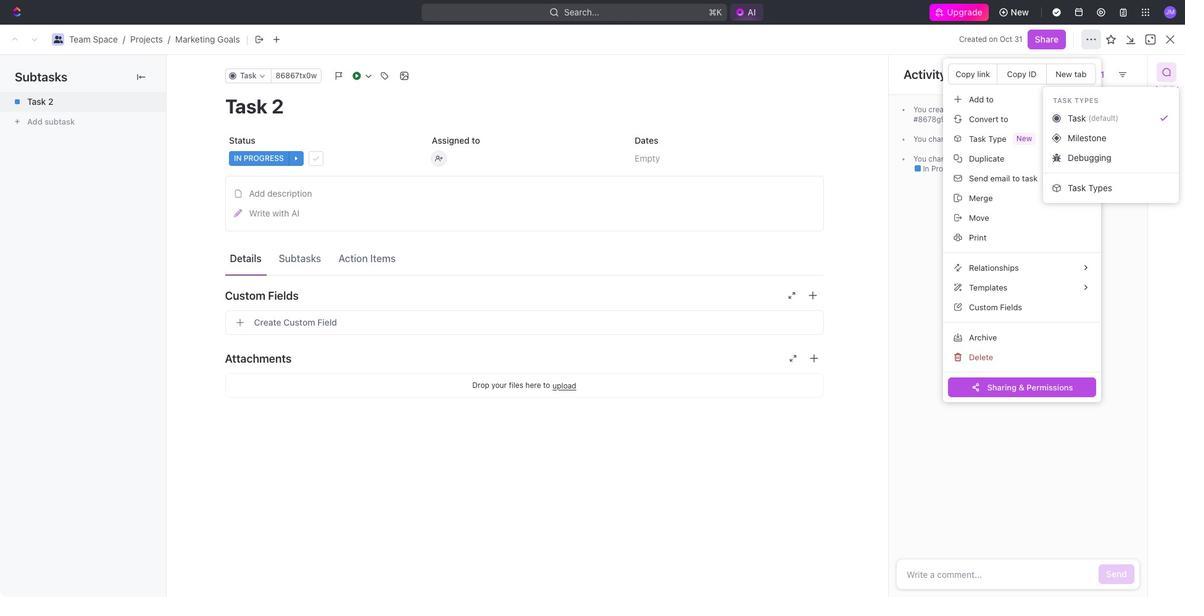 Task type: describe. For each thing, give the bounding box(es) containing it.
date updated button
[[853, 218, 926, 237]]

21
[[878, 243, 887, 253]]

dashboard down created by me
[[877, 104, 921, 115]]

tab
[[1075, 69, 1087, 79]]

1 jeremy miller, , element from the left
[[959, 241, 974, 256]]

new dashboard button
[[1101, 30, 1181, 49]]

my
[[212, 199, 224, 209]]

jm button
[[1058, 237, 1080, 259]]

oct for changed status from
[[1064, 135, 1077, 144]]

to inside "button"
[[1013, 173, 1020, 183]]

my dashboards button
[[209, 193, 279, 217]]

date updated
[[860, 223, 908, 232]]

new tab button
[[1047, 64, 1096, 84]]

nov 21
[[860, 243, 887, 253]]

am for changed status from
[[1120, 135, 1130, 144]]

⌘k
[[709, 7, 723, 17]]

status
[[229, 135, 255, 146]]

0 vertical spatial 31
[[1015, 35, 1023, 44]]

new tab
[[1056, 69, 1087, 79]]

drop your files here to upload
[[473, 381, 577, 391]]

created for created by me
[[860, 85, 897, 96]]

to right assigned
[[472, 135, 480, 146]]

new button
[[994, 2, 1037, 22]]

goals
[[217, 34, 240, 44]]

copying
[[1000, 105, 1027, 114]]

‎task 2
[[27, 96, 53, 107]]

2 / from the left
[[168, 34, 170, 44]]

user group image
[[53, 36, 63, 43]]

to left bug image
[[1035, 154, 1042, 164]]

add description button
[[229, 184, 820, 204]]

0 vertical spatial oct
[[1000, 35, 1013, 44]]

access)
[[1019, 115, 1047, 124]]

custom fields inside button
[[970, 302, 1023, 312]]

dashboards left |
[[180, 34, 228, 44]]

share
[[1035, 34, 1059, 44]]

space
[[93, 34, 118, 44]]

you inside you created this task by copying #8678g9yk2 (you don't have access)
[[914, 105, 927, 114]]

upload
[[553, 381, 577, 391]]

86867tx0w button
[[271, 69, 322, 83]]

don't
[[979, 115, 998, 124]]

archive button
[[949, 328, 1097, 348]]

action items
[[339, 253, 396, 264]]

delete button
[[949, 348, 1097, 367]]

on
[[990, 35, 998, 44]]

2 horizontal spatial custom
[[970, 302, 998, 312]]

search dashboards button
[[991, 30, 1096, 49]]

2 dashboard link from the left
[[855, 100, 1165, 120]]

subtasks button
[[274, 247, 326, 270]]

items
[[370, 253, 396, 264]]

action
[[339, 253, 368, 264]]

here
[[526, 381, 541, 390]]

changed for open
[[929, 135, 959, 144]]

pencil image
[[234, 210, 242, 218]]

oct for created this task by copying
[[1064, 105, 1077, 114]]

nov
[[860, 243, 876, 253]]

this
[[958, 105, 970, 114]]

status for open
[[961, 135, 983, 144]]

dashboards down add
[[226, 199, 275, 209]]

you created this task by copying #8678g9yk2 (you don't have access)
[[914, 105, 1047, 124]]

fields inside button
[[1001, 302, 1023, 312]]

task types button
[[1049, 178, 1175, 198]]

|
[[246, 33, 249, 45]]

you for open
[[914, 135, 927, 144]]

add
[[249, 188, 265, 199]]

changed status from for in progress
[[927, 154, 1003, 164]]

send email to task
[[970, 173, 1038, 183]]

attachments
[[225, 352, 292, 365]]

oct 31 at 10:54 am for changed status from
[[1064, 135, 1130, 144]]

duplicate button
[[949, 149, 1097, 169]]

new for tab
[[1056, 69, 1073, 79]]

marketing
[[175, 34, 215, 44]]

delete
[[970, 352, 994, 362]]

row containing date updated
[[172, 217, 1171, 238]]

action items button
[[334, 247, 401, 270]]

jm for 2nd jeremy miller, , element from right
[[961, 243, 972, 253]]

milestone
[[1068, 133, 1107, 143]]

write with ai button
[[229, 204, 820, 224]]

oct 31 at 10:54 am for created this task by copying
[[1064, 105, 1130, 114]]

upgrade
[[948, 7, 983, 17]]

‎task 2 link
[[0, 92, 166, 112]]

in
[[924, 164, 930, 174]]

print button
[[949, 228, 1097, 248]]

duplicate
[[970, 153, 1005, 163]]

attachments button
[[225, 344, 824, 374]]

copy for copy id
[[1008, 69, 1027, 79]]

new for new button
[[1011, 7, 1030, 17]]

debugging button
[[1049, 148, 1175, 168]]

dashboard inside button
[[201, 243, 246, 253]]

copy link button
[[949, 64, 998, 84]]

changed status from for open
[[927, 135, 1003, 144]]

send for send email to task
[[970, 173, 989, 183]]

milestone button
[[1049, 128, 1175, 148]]

(you
[[961, 115, 977, 124]]

write
[[249, 208, 270, 219]]

dashboards link
[[5, 123, 152, 143]]

created
[[929, 105, 956, 114]]

docs link
[[5, 102, 152, 122]]

10:54 for created this task by copying
[[1098, 105, 1118, 114]]

10:54 for changed status from
[[1098, 135, 1118, 144]]

custom inside dropdown button
[[225, 289, 266, 302]]

task sidebar navigation tab list
[[1154, 62, 1181, 135]]

team
[[69, 34, 91, 44]]

task up milestone
[[1068, 113, 1087, 123]]

row containing dashboard
[[172, 236, 1171, 261]]

by inside you created this task by copying #8678g9yk2 (you don't have access)
[[989, 105, 998, 114]]

created on oct 31
[[960, 35, 1023, 44]]

search dashboards
[[1009, 34, 1089, 44]]

sidebar navigation
[[0, 25, 157, 598]]



Task type: locate. For each thing, give the bounding box(es) containing it.
new dashboard
[[1108, 34, 1173, 44]]

oct 31 at 10:54 am up milestone
[[1064, 105, 1130, 114]]

0 horizontal spatial jeremy miller, , element
[[959, 241, 974, 256]]

jeremy miller, , element down "search by name..." text box
[[1062, 241, 1076, 256]]

date
[[860, 223, 877, 232]]

task inside you created this task by copying #8678g9yk2 (you don't have access)
[[973, 105, 987, 114]]

tab list
[[187, 193, 415, 217]]

10:54 up debugging button
[[1098, 135, 1118, 144]]

1 horizontal spatial jeremy miller, , element
[[1062, 241, 1076, 256]]

0 vertical spatial task types
[[1054, 96, 1099, 104]]

1 am from the top
[[1120, 105, 1130, 114]]

at for changed status from
[[1089, 135, 1096, 144]]

2 vertical spatial oct
[[1064, 135, 1077, 144]]

open
[[1029, 135, 1050, 144]]

by
[[900, 85, 911, 96], [989, 105, 998, 114]]

0 vertical spatial 10:54
[[1098, 105, 1118, 114]]

inbox link
[[5, 81, 152, 101]]

merge
[[970, 193, 993, 203]]

0 horizontal spatial dashboard link
[[183, 100, 493, 120]]

copy
[[956, 69, 976, 79], [1008, 69, 1027, 79]]

task type
[[970, 134, 1007, 144]]

task for to
[[1023, 173, 1038, 183]]

row
[[172, 217, 1171, 238], [172, 236, 1171, 261]]

search...
[[565, 7, 600, 17]]

owner
[[959, 223, 982, 232]]

updated
[[879, 223, 908, 232]]

task up "search by name..." text box
[[1068, 183, 1087, 193]]

created by me
[[860, 85, 928, 96]]

1 vertical spatial activity
[[1155, 85, 1179, 92]]

1 copy from the left
[[956, 69, 976, 79]]

details button
[[225, 247, 267, 270]]

dashboard button down write with ai button
[[188, 236, 845, 261]]

send email to task button
[[949, 169, 1097, 188]]

copy for copy link
[[956, 69, 976, 79]]

1 vertical spatial at
[[1089, 135, 1096, 144]]

0 vertical spatial activity
[[904, 67, 947, 82]]

to inside the drop your files here to upload
[[543, 381, 550, 390]]

2 copy from the left
[[1008, 69, 1027, 79]]

jm inside jm button
[[1064, 244, 1075, 253]]

you up '#8678g9yk2'
[[914, 105, 927, 114]]

2 vertical spatial you
[[914, 154, 927, 164]]

/ right projects link
[[168, 34, 170, 44]]

oct 31 at 10:54 am up the debugging
[[1064, 135, 1130, 144]]

2 vertical spatial at
[[1093, 154, 1100, 164]]

send for send
[[1107, 569, 1128, 580]]

subtasks up inbox
[[15, 70, 67, 84]]

table containing dashboard
[[172, 217, 1171, 261]]

2 jeremy miller, , element from the left
[[1062, 241, 1076, 256]]

1 horizontal spatial task
[[1023, 173, 1038, 183]]

/ right space
[[123, 34, 125, 44]]

to right here in the bottom left of the page
[[543, 381, 550, 390]]

oct
[[1000, 35, 1013, 44], [1064, 105, 1077, 114], [1064, 135, 1077, 144]]

1 vertical spatial 31
[[1079, 105, 1087, 114]]

copy id button
[[998, 64, 1047, 84]]

assigned
[[432, 135, 469, 146]]

custom fields button
[[949, 298, 1097, 317]]

you for in progress
[[914, 154, 927, 164]]

you
[[914, 105, 927, 114], [914, 135, 927, 144], [914, 154, 927, 164]]

nov 21 cell
[[853, 237, 952, 259]]

31 right "on"
[[1015, 35, 1023, 44]]

copy link
[[956, 69, 991, 79]]

activity inside task sidebar navigation tab list
[[1155, 85, 1179, 92]]

bug image
[[1053, 154, 1062, 162]]

1 / from the left
[[123, 34, 125, 44]]

changed up in progress
[[929, 154, 959, 164]]

created
[[960, 35, 987, 44], [860, 85, 897, 96]]

changed status from down (you
[[927, 135, 1003, 144]]

sharing
[[988, 383, 1017, 392]]

1 horizontal spatial jm
[[1064, 244, 1075, 253]]

me
[[914, 85, 928, 96]]

0 vertical spatial types
[[1075, 96, 1099, 104]]

archive
[[970, 333, 998, 342]]

status down "task type"
[[961, 154, 983, 164]]

from for in progress
[[985, 154, 1001, 164]]

1 you from the top
[[914, 105, 927, 114]]

0 vertical spatial from
[[985, 135, 1001, 144]]

types down "yesterday at 4:15 pm" on the top right of page
[[1089, 183, 1113, 193]]

fields inside dropdown button
[[268, 289, 299, 302]]

0 vertical spatial am
[[1120, 105, 1130, 114]]

subtasks inside 'button'
[[279, 253, 321, 264]]

new inside new tab button
[[1056, 69, 1073, 79]]

pm
[[1119, 154, 1130, 164]]

home
[[30, 64, 53, 75]]

1 jm from the left
[[961, 243, 972, 253]]

custom fields button
[[225, 281, 824, 311]]

send inside button
[[1107, 569, 1128, 580]]

created left "me"
[[860, 85, 897, 96]]

send
[[970, 173, 989, 183], [1107, 569, 1128, 580]]

0 horizontal spatial by
[[900, 85, 911, 96]]

projects
[[130, 34, 163, 44]]

oct up milestone
[[1064, 105, 1077, 114]]

1 vertical spatial changed
[[929, 154, 959, 164]]

31 up the debugging
[[1079, 135, 1087, 144]]

custom
[[225, 289, 266, 302], [970, 302, 998, 312], [284, 317, 315, 328]]

task types inside button
[[1068, 183, 1113, 193]]

create custom field button
[[225, 311, 824, 335]]

create
[[254, 317, 281, 328]]

1 horizontal spatial subtasks
[[279, 253, 321, 264]]

1 vertical spatial from
[[985, 154, 1001, 164]]

drop
[[473, 381, 490, 390]]

changed for in progress
[[929, 154, 959, 164]]

write with ai
[[249, 208, 300, 219]]

activity down new dashboard 'button'
[[1155, 85, 1179, 92]]

0 horizontal spatial activity
[[904, 67, 947, 82]]

jeremy miller, , element inside jm button
[[1062, 241, 1076, 256]]

dashboards inside 'link'
[[30, 127, 79, 138]]

1 changed from the top
[[929, 135, 959, 144]]

custom up archive
[[970, 302, 998, 312]]

1 horizontal spatial created
[[960, 35, 987, 44]]

custom fields inside dropdown button
[[225, 289, 299, 302]]

dashboard up task sidebar navigation tab list
[[1129, 34, 1173, 44]]

1 vertical spatial created
[[860, 85, 897, 96]]

am for created this task by copying
[[1120, 105, 1130, 114]]

custom up create
[[225, 289, 266, 302]]

link
[[978, 69, 991, 79]]

Search by name... text field
[[975, 193, 1164, 212]]

jeremy miller, , element
[[959, 241, 974, 256], [1062, 241, 1076, 256]]

0 horizontal spatial created
[[860, 85, 897, 96]]

1 horizontal spatial custom
[[284, 317, 315, 328]]

31 left (default)
[[1079, 105, 1087, 114]]

copy id
[[1008, 69, 1037, 79]]

2 you from the top
[[914, 135, 927, 144]]

1 horizontal spatial send
[[1107, 569, 1128, 580]]

you up in
[[914, 154, 927, 164]]

0 horizontal spatial custom
[[225, 289, 266, 302]]

merge button
[[949, 188, 1097, 208]]

table
[[172, 217, 1171, 261]]

to right email
[[1013, 173, 1020, 183]]

dashboard inside 'button'
[[1129, 34, 1173, 44]]

1 vertical spatial status
[[961, 154, 983, 164]]

from up email
[[985, 154, 1001, 164]]

0 vertical spatial at
[[1089, 105, 1096, 114]]

dashboards down docs
[[30, 127, 79, 138]]

new for dashboard
[[1108, 34, 1127, 44]]

email
[[991, 173, 1011, 183]]

custom fields
[[225, 289, 299, 302], [970, 302, 1023, 312]]

1 vertical spatial task types
[[1068, 183, 1113, 193]]

4:15
[[1102, 154, 1117, 164]]

2 changed from the top
[[929, 154, 959, 164]]

0 horizontal spatial custom fields
[[225, 289, 299, 302]]

0 horizontal spatial fields
[[268, 289, 299, 302]]

to right type
[[1013, 135, 1022, 144]]

task
[[1054, 96, 1073, 104], [1068, 113, 1087, 123], [970, 134, 987, 144], [1068, 183, 1087, 193]]

2 jm from the left
[[1064, 244, 1075, 253]]

at for created this task by copying
[[1089, 105, 1096, 114]]

jm down print on the top right of page
[[961, 243, 972, 253]]

task inside "button"
[[1023, 173, 1038, 183]]

new inside new button
[[1011, 7, 1030, 17]]

0 horizontal spatial task
[[973, 105, 987, 114]]

0 vertical spatial you
[[914, 105, 927, 114]]

tab list containing my dashboards
[[187, 193, 415, 217]]

0 vertical spatial task
[[973, 105, 987, 114]]

task up don't
[[973, 105, 987, 114]]

ai
[[292, 208, 300, 219]]

3 you from the top
[[914, 154, 927, 164]]

field
[[318, 317, 337, 328]]

status down (you
[[961, 135, 983, 144]]

to
[[1013, 135, 1022, 144], [472, 135, 480, 146], [1035, 154, 1042, 164], [1013, 173, 1020, 183], [543, 381, 550, 390]]

0 horizontal spatial jm
[[961, 243, 972, 253]]

2 changed status from from the top
[[927, 154, 1003, 164]]

1 horizontal spatial by
[[989, 105, 998, 114]]

by left "me"
[[900, 85, 911, 96]]

custom fields up archive
[[970, 302, 1023, 312]]

0 horizontal spatial subtasks
[[15, 70, 67, 84]]

1 horizontal spatial copy
[[1008, 69, 1027, 79]]

1 changed status from from the top
[[927, 135, 1003, 144]]

0 vertical spatial oct 31 at 10:54 am
[[1064, 105, 1130, 114]]

2 vertical spatial 31
[[1079, 135, 1087, 144]]

1 row from the top
[[172, 217, 1171, 238]]

dashboard up status
[[205, 104, 249, 115]]

2 10:54 from the top
[[1098, 135, 1118, 144]]

jm for jeremy miller, , element within the jm button
[[1064, 244, 1075, 253]]

1 horizontal spatial custom fields
[[970, 302, 1023, 312]]

created for created on oct 31
[[960, 35, 987, 44]]

at
[[1089, 105, 1096, 114], [1089, 135, 1096, 144], [1093, 154, 1100, 164]]

home link
[[5, 60, 152, 80]]

Edit task name text field
[[225, 94, 824, 118]]

0 vertical spatial created
[[960, 35, 987, 44]]

at up the debugging
[[1089, 135, 1096, 144]]

yesterday
[[1057, 154, 1091, 164]]

31 for created this task by copying
[[1079, 105, 1087, 114]]

1 horizontal spatial dashboard link
[[855, 100, 1165, 120]]

subtasks down the ai
[[279, 253, 321, 264]]

0 vertical spatial changed status from
[[927, 135, 1003, 144]]

at left the '4:15'
[[1093, 154, 1100, 164]]

1 horizontal spatial activity
[[1155, 85, 1179, 92]]

1 vertical spatial task
[[1023, 173, 1038, 183]]

1 vertical spatial types
[[1089, 183, 1113, 193]]

task down duplicate "button"
[[1023, 173, 1038, 183]]

1 vertical spatial you
[[914, 135, 927, 144]]

in progress
[[921, 164, 963, 174]]

yesterday at 4:15 pm
[[1057, 154, 1130, 164]]

0 vertical spatial send
[[970, 173, 989, 183]]

1 vertical spatial 10:54
[[1098, 135, 1118, 144]]

activity inside task sidebar content "section"
[[904, 67, 947, 82]]

new
[[1011, 7, 1030, 17], [1108, 34, 1127, 44], [1056, 69, 1073, 79], [1017, 134, 1033, 143]]

0 vertical spatial by
[[900, 85, 911, 96]]

search
[[1009, 34, 1037, 44]]

status for in progress
[[961, 154, 983, 164]]

oct up yesterday at right
[[1064, 135, 1077, 144]]

1 10:54 from the top
[[1098, 105, 1118, 114]]

dashboard
[[1129, 34, 1173, 44], [205, 104, 249, 115], [877, 104, 921, 115], [201, 243, 246, 253]]

0 horizontal spatial /
[[123, 34, 125, 44]]

task left type
[[970, 134, 987, 144]]

create custom field
[[254, 317, 337, 328]]

new inside new dashboard 'button'
[[1108, 34, 1127, 44]]

0 vertical spatial changed
[[929, 135, 959, 144]]

have
[[1000, 115, 1017, 124]]

sharing & permissions
[[988, 383, 1074, 392]]

1 vertical spatial subtasks
[[279, 253, 321, 264]]

type
[[989, 134, 1007, 144]]

1 vertical spatial changed status from
[[927, 154, 1003, 164]]

1 vertical spatial oct 31 at 10:54 am
[[1064, 135, 1130, 144]]

task
[[973, 105, 987, 114], [1023, 173, 1038, 183]]

dashboards up new tab
[[1039, 34, 1089, 44]]

2 row from the top
[[172, 236, 1171, 261]]

1 status from the top
[[961, 135, 983, 144]]

1 vertical spatial by
[[989, 105, 998, 114]]

task types up task (default) at the right top of the page
[[1054, 96, 1099, 104]]

task sidebar content section
[[889, 55, 1148, 598]]

oct 31 at 10:54 am
[[1064, 105, 1130, 114], [1064, 135, 1130, 144]]

2 status from the top
[[961, 154, 983, 164]]

0 vertical spatial subtasks
[[15, 70, 67, 84]]

permissions
[[1027, 383, 1074, 392]]

team space / projects / marketing goals |
[[69, 33, 249, 45]]

am
[[1120, 105, 1130, 114], [1120, 135, 1130, 144]]

1 horizontal spatial /
[[168, 34, 170, 44]]

types inside button
[[1089, 183, 1113, 193]]

custom fields up create
[[225, 289, 299, 302]]

1 vertical spatial oct
[[1064, 105, 1077, 114]]

by up don't
[[989, 105, 998, 114]]

task types up "search by name..." text box
[[1068, 183, 1113, 193]]

2
[[48, 96, 53, 107]]

send inside "button"
[[970, 173, 989, 183]]

jeremy miller, , element down owner
[[959, 241, 974, 256]]

2 from from the top
[[985, 154, 1001, 164]]

add description
[[249, 188, 312, 199]]

0 horizontal spatial copy
[[956, 69, 976, 79]]

dates
[[635, 135, 658, 146]]

changed status from up progress
[[927, 154, 1003, 164]]

1 from from the top
[[985, 135, 1001, 144]]

details
[[230, 253, 262, 264]]

activity
[[904, 67, 947, 82], [1155, 85, 1179, 92]]

copy left the "link"
[[956, 69, 976, 79]]

10:54 up milestone button
[[1098, 105, 1118, 114]]

task down new tab button
[[1054, 96, 1073, 104]]

dashboard down pencil image
[[201, 243, 246, 253]]

changed down '#8678g9yk2'
[[929, 135, 959, 144]]

you down '#8678g9yk2'
[[914, 135, 927, 144]]

oct right "on"
[[1000, 35, 1013, 44]]

31
[[1015, 35, 1023, 44], [1079, 105, 1087, 114], [1079, 135, 1087, 144]]

1 horizontal spatial fields
[[1001, 302, 1023, 312]]

dashboard button down pencil image
[[188, 236, 266, 261]]

at up milestone
[[1089, 105, 1096, 114]]

shared button
[[283, 193, 319, 217]]

2 am from the top
[[1120, 135, 1130, 144]]

‎task
[[27, 96, 46, 107]]

task inside task types button
[[1068, 183, 1087, 193]]

fields up archive button
[[1001, 302, 1023, 312]]

0 horizontal spatial send
[[970, 173, 989, 183]]

1 dashboard link from the left
[[183, 100, 493, 120]]

jm down "search by name..." text box
[[1064, 244, 1075, 253]]

task (default)
[[1068, 113, 1119, 123]]

1 oct 31 at 10:54 am from the top
[[1064, 105, 1130, 114]]

task for this
[[973, 105, 987, 114]]

description
[[267, 188, 312, 199]]

docs
[[30, 106, 50, 117]]

am up pm
[[1120, 135, 1130, 144]]

upload button
[[553, 381, 577, 391]]

fields up create custom field
[[268, 289, 299, 302]]

2 oct 31 at 10:54 am from the top
[[1064, 135, 1130, 144]]

activity up "me"
[[904, 67, 947, 82]]

1 vertical spatial send
[[1107, 569, 1128, 580]]

debugging
[[1068, 153, 1112, 163]]

cell
[[1149, 237, 1171, 259]]

from for open
[[985, 135, 1001, 144]]

task types
[[1054, 96, 1099, 104], [1068, 183, 1113, 193]]

created left "on"
[[960, 35, 987, 44]]

share button
[[1028, 30, 1067, 49]]

0 vertical spatial status
[[961, 135, 983, 144]]

am right (default)
[[1120, 105, 1130, 114]]

custom left field
[[284, 317, 315, 328]]

types up task (default) at the right top of the page
[[1075, 96, 1099, 104]]

31 for changed status from
[[1079, 135, 1087, 144]]

with
[[273, 208, 289, 219]]

1 vertical spatial am
[[1120, 135, 1130, 144]]

from up the duplicate
[[985, 135, 1001, 144]]

copy left id
[[1008, 69, 1027, 79]]



Task type: vqa. For each thing, say whether or not it's contained in the screenshot.
Write with AI BUTTON
yes



